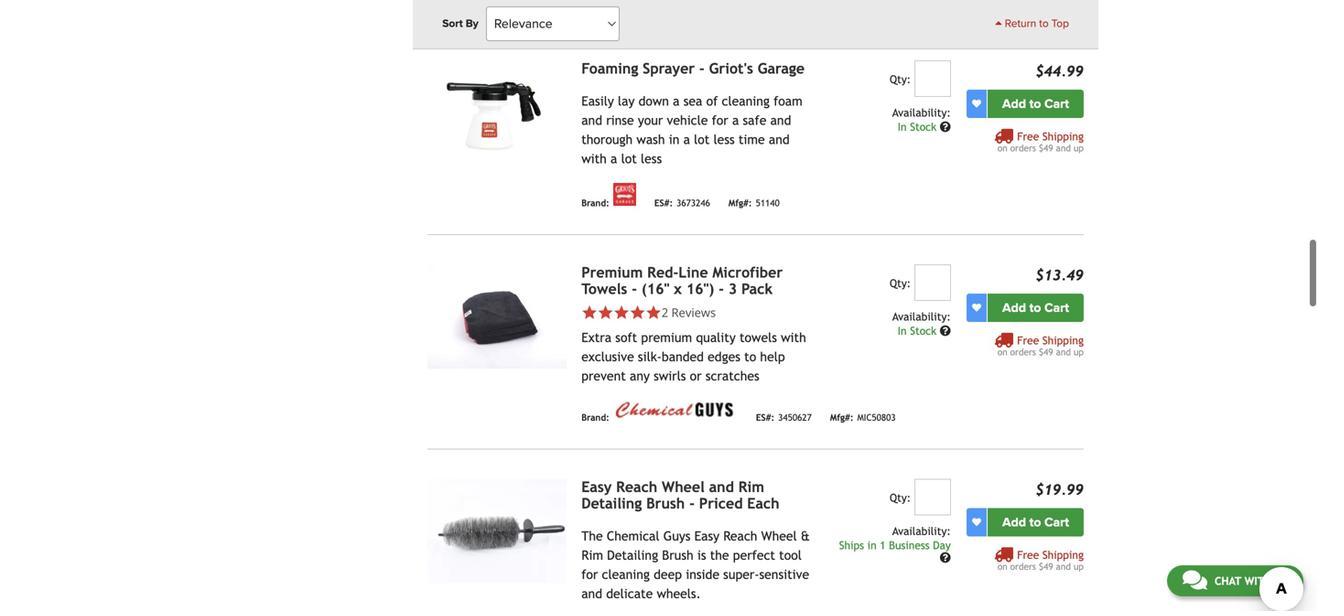 Task type: locate. For each thing, give the bounding box(es) containing it.
2 star image from the left
[[645, 305, 662, 321]]

less left time
[[714, 132, 735, 147]]

1 cart from the top
[[1044, 96, 1069, 112]]

1 horizontal spatial for
[[712, 113, 728, 128]]

0 vertical spatial less
[[714, 132, 735, 147]]

2 vertical spatial up
[[1074, 562, 1084, 572]]

priced
[[699, 495, 743, 512]]

0 vertical spatial shipping
[[1042, 130, 1084, 143]]

chemical
[[607, 529, 660, 544]]

0 horizontal spatial cleaning
[[602, 568, 650, 582]]

3 $49 from the top
[[1039, 562, 1053, 572]]

0 horizontal spatial mfg#:
[[728, 198, 752, 208]]

2 in from the top
[[898, 325, 907, 338]]

orders for $13.49
[[1010, 347, 1036, 358]]

shipping down $13.49
[[1042, 334, 1084, 347]]

add to cart down $19.99
[[1002, 515, 1069, 531]]

- left (16"
[[632, 281, 637, 298]]

cleaning up delicate at the bottom of the page
[[602, 568, 650, 582]]

1 vertical spatial easy
[[694, 529, 720, 544]]

1 up from the top
[[1074, 143, 1084, 154]]

to for $13.49
[[1029, 300, 1041, 316]]

reach up chemical
[[616, 479, 657, 496]]

up down $44.99
[[1074, 143, 1084, 154]]

in down vehicle
[[669, 132, 680, 147]]

free shipping on orders $49 and up for $13.49
[[998, 334, 1084, 358]]

es#: left the "3450627"
[[756, 412, 775, 423]]

brush
[[646, 495, 685, 512], [662, 548, 693, 563]]

2 reviews link down x
[[662, 305, 716, 321]]

0 vertical spatial for
[[712, 113, 728, 128]]

$49 down $13.49
[[1039, 347, 1053, 358]]

sort by
[[442, 17, 479, 30]]

3 shipping from the top
[[1042, 549, 1084, 562]]

reach inside easy reach wheel and rim detailing brush - priced each
[[616, 479, 657, 496]]

2 vertical spatial on
[[998, 562, 1007, 572]]

cart down $44.99
[[1044, 96, 1069, 112]]

on
[[998, 143, 1007, 154], [998, 347, 1007, 358], [998, 562, 1007, 572]]

2 add to cart from the top
[[1002, 300, 1069, 316]]

cleaning inside the chemical guys easy reach wheel & rim detailing brush is the perfect tool for cleaning deep inside super-sensitive and delicate wheels.
[[602, 568, 650, 582]]

and right time
[[769, 132, 790, 147]]

3 free shipping on orders $49 and up from the top
[[998, 549, 1084, 572]]

wheel up guys
[[662, 479, 705, 496]]

3 star image from the left
[[629, 305, 645, 321]]

0 horizontal spatial for
[[581, 568, 598, 582]]

lot
[[694, 132, 710, 147], [621, 152, 637, 166]]

- left priced
[[689, 495, 695, 512]]

wheel inside easy reach wheel and rim detailing brush - priced each
[[662, 479, 705, 496]]

0 vertical spatial question circle image
[[940, 326, 951, 337]]

1 add to cart button from the top
[[988, 90, 1084, 118]]

brand:
[[581, 198, 609, 208], [581, 412, 609, 423]]

2 vertical spatial qty:
[[890, 492, 911, 505]]

easy inside easy reach wheel and rim detailing brush - priced each
[[581, 479, 612, 496]]

for down the
[[581, 568, 598, 582]]

0 vertical spatial in
[[669, 132, 680, 147]]

free down $19.99
[[1017, 549, 1039, 562]]

sprayer
[[643, 60, 695, 77]]

0 vertical spatial lot
[[694, 132, 710, 147]]

cart
[[1044, 96, 1069, 112], [1044, 300, 1069, 316], [1044, 515, 1069, 531]]

2 shipping from the top
[[1042, 334, 1084, 347]]

swirls
[[654, 369, 686, 384]]

2 availability: from the top
[[892, 311, 951, 323]]

2 vertical spatial add to cart button
[[988, 509, 1084, 537]]

shipping for $13.49
[[1042, 334, 1084, 347]]

free down $13.49
[[1017, 334, 1039, 347]]

towels
[[740, 331, 777, 345]]

orders down $13.49
[[1010, 347, 1036, 358]]

1 vertical spatial in
[[898, 325, 907, 338]]

add to cart for $44.99
[[1002, 96, 1069, 112]]

1 free from the top
[[1017, 130, 1039, 143]]

premium
[[581, 264, 643, 281]]

0 vertical spatial add to cart
[[1002, 96, 1069, 112]]

1 vertical spatial orders
[[1010, 347, 1036, 358]]

ships
[[839, 539, 864, 552]]

a down thorough
[[611, 152, 617, 166]]

1 vertical spatial stock
[[910, 325, 937, 338]]

2 vertical spatial free shipping on orders $49 and up
[[998, 549, 1084, 572]]

0 vertical spatial detailing
[[581, 495, 642, 512]]

rim down the
[[581, 548, 603, 563]]

qty:
[[890, 73, 911, 86], [890, 277, 911, 290], [890, 492, 911, 505]]

1 vertical spatial less
[[641, 152, 662, 166]]

wash
[[637, 132, 665, 147]]

on for $44.99
[[998, 143, 1007, 154]]

2 in stock from the top
[[898, 325, 940, 338]]

comments image
[[1183, 569, 1207, 591]]

1 horizontal spatial lot
[[694, 132, 710, 147]]

es#: 3450627
[[756, 412, 812, 423]]

2 orders from the top
[[1010, 347, 1036, 358]]

up down $13.49
[[1074, 347, 1084, 358]]

add to cart for $19.99
[[1002, 515, 1069, 531]]

1 stock from the top
[[910, 121, 937, 133]]

brush down guys
[[662, 548, 693, 563]]

chemical guys - corporate logo image
[[613, 401, 738, 421]]

cleaning up safe
[[722, 94, 770, 109]]

question circle image
[[940, 122, 951, 132]]

1 horizontal spatial wheel
[[761, 529, 797, 544]]

shipping down $44.99
[[1042, 130, 1084, 143]]

3 free from the top
[[1017, 549, 1039, 562]]

red-
[[647, 264, 679, 281]]

- left griot's
[[699, 60, 705, 77]]

on for $19.99
[[998, 562, 1007, 572]]

1 vertical spatial es#:
[[756, 412, 775, 423]]

1 vertical spatial add to cart button
[[988, 294, 1084, 322]]

0 horizontal spatial with
[[581, 152, 607, 166]]

add for $44.99
[[1002, 96, 1026, 112]]

add to cart for $13.49
[[1002, 300, 1069, 316]]

reach up perfect
[[723, 529, 757, 544]]

free shipping on orders $49 and up
[[998, 130, 1084, 154], [998, 334, 1084, 358], [998, 549, 1084, 572]]

0 horizontal spatial wheel
[[662, 479, 705, 496]]

with left us
[[1245, 575, 1272, 588]]

mfg#: left 51140
[[728, 198, 752, 208]]

easy
[[581, 479, 612, 496], [694, 529, 720, 544]]

3 add to cart button from the top
[[988, 509, 1084, 537]]

us
[[1275, 575, 1288, 588]]

griot's - corporate logo image
[[613, 183, 636, 206]]

garage
[[758, 60, 805, 77]]

2 up from the top
[[1074, 347, 1084, 358]]

0 vertical spatial free
[[1017, 130, 1039, 143]]

star image down (16"
[[645, 305, 662, 321]]

brand: left griot's - corporate logo
[[581, 198, 609, 208]]

$49 down $44.99
[[1039, 143, 1053, 154]]

and inside the chemical guys easy reach wheel & rim detailing brush is the perfect tool for cleaning deep inside super-sensitive and delicate wheels.
[[581, 587, 602, 602]]

0 vertical spatial add to wish list image
[[972, 304, 981, 313]]

0 vertical spatial rim
[[738, 479, 764, 496]]

2 on from the top
[[998, 347, 1007, 358]]

2 question circle image from the top
[[940, 553, 951, 564]]

detailing inside the chemical guys easy reach wheel & rim detailing brush is the perfect tool for cleaning deep inside super-sensitive and delicate wheels.
[[607, 548, 658, 563]]

super-
[[723, 568, 759, 582]]

-
[[699, 60, 705, 77], [632, 281, 637, 298], [719, 281, 724, 298], [689, 495, 695, 512]]

2 vertical spatial availability:
[[892, 525, 951, 538]]

easy up the
[[581, 479, 612, 496]]

and down $19.99
[[1056, 562, 1071, 572]]

availability:
[[892, 106, 951, 119], [892, 311, 951, 323], [892, 525, 951, 538]]

1 vertical spatial mfg#:
[[830, 412, 854, 423]]

mfg#: mic50803
[[830, 412, 896, 423]]

detailing up the
[[581, 495, 642, 512]]

is
[[697, 548, 706, 563]]

1 vertical spatial cleaning
[[602, 568, 650, 582]]

1 in from the top
[[898, 121, 907, 133]]

2 qty: from the top
[[890, 277, 911, 290]]

- inside easy reach wheel and rim detailing brush - priced each
[[689, 495, 695, 512]]

1 vertical spatial detailing
[[607, 548, 658, 563]]

0 vertical spatial brand:
[[581, 198, 609, 208]]

free for $19.99
[[1017, 549, 1039, 562]]

1 vertical spatial lot
[[621, 152, 637, 166]]

1 vertical spatial shipping
[[1042, 334, 1084, 347]]

star image up "extra"
[[581, 305, 597, 321]]

guys
[[663, 529, 691, 544]]

shipping for $44.99
[[1042, 130, 1084, 143]]

detailing down chemical
[[607, 548, 658, 563]]

1 orders from the top
[[1010, 143, 1036, 154]]

in stock for foaming sprayer - griot's garage
[[898, 121, 940, 133]]

brand: down "prevent"
[[581, 412, 609, 423]]

up
[[1074, 143, 1084, 154], [1074, 347, 1084, 358], [1074, 562, 1084, 572]]

to down $19.99
[[1029, 515, 1041, 531]]

0 vertical spatial cleaning
[[722, 94, 770, 109]]

premium red-line microfiber towels - (16" x 16") - 3 pack link
[[581, 264, 783, 298]]

$49 down $19.99
[[1039, 562, 1053, 572]]

3
[[728, 281, 737, 298]]

and left each
[[709, 479, 734, 496]]

in stock
[[898, 121, 940, 133], [898, 325, 940, 338]]

cart down $13.49
[[1044, 300, 1069, 316]]

add to wish list image
[[972, 100, 981, 109]]

3 add to cart from the top
[[1002, 515, 1069, 531]]

and down the foam
[[770, 113, 791, 128]]

2 free from the top
[[1017, 334, 1039, 347]]

less
[[714, 132, 735, 147], [641, 152, 662, 166]]

question circle image
[[940, 326, 951, 337], [940, 553, 951, 564]]

0 vertical spatial add
[[1002, 96, 1026, 112]]

a left sea
[[673, 94, 680, 109]]

cart for $13.49
[[1044, 300, 1069, 316]]

0 vertical spatial availability:
[[892, 106, 951, 119]]

in
[[669, 132, 680, 147], [867, 539, 877, 552]]

add to cart button
[[988, 90, 1084, 118], [988, 294, 1084, 322], [988, 509, 1084, 537]]

to down $44.99
[[1029, 96, 1041, 112]]

0 vertical spatial up
[[1074, 143, 1084, 154]]

star image
[[581, 305, 597, 321], [645, 305, 662, 321]]

1 star image from the left
[[597, 305, 613, 321]]

mic50803
[[857, 412, 896, 423]]

2 vertical spatial add
[[1002, 515, 1026, 531]]

rim up perfect
[[738, 479, 764, 496]]

cleaning
[[722, 94, 770, 109], [602, 568, 650, 582]]

to for $19.99
[[1029, 515, 1041, 531]]

0 vertical spatial easy
[[581, 479, 612, 496]]

1 horizontal spatial es#:
[[756, 412, 775, 423]]

1 horizontal spatial rim
[[738, 479, 764, 496]]

with up help
[[781, 331, 806, 345]]

1 horizontal spatial with
[[781, 331, 806, 345]]

in for foaming sprayer - griot's garage
[[898, 121, 907, 133]]

2 2 reviews link from the left
[[662, 305, 716, 321]]

brush inside easy reach wheel and rim detailing brush - priced each
[[646, 495, 685, 512]]

to inside extra soft premium quality towels with exclusive silk-banded edges to help prevent any swirls or scratches
[[744, 350, 756, 365]]

3 up from the top
[[1074, 562, 1084, 572]]

1 2 reviews link from the left
[[581, 305, 818, 321]]

less down wash
[[641, 152, 662, 166]]

brand: for foaming sprayer - griot's garage
[[581, 198, 609, 208]]

1 vertical spatial availability:
[[892, 311, 951, 323]]

time
[[739, 132, 765, 147]]

2 vertical spatial $49
[[1039, 562, 1053, 572]]

1 vertical spatial up
[[1074, 347, 1084, 358]]

0 horizontal spatial reach
[[616, 479, 657, 496]]

1 horizontal spatial star image
[[645, 305, 662, 321]]

0 horizontal spatial less
[[641, 152, 662, 166]]

with
[[581, 152, 607, 166], [781, 331, 806, 345], [1245, 575, 1272, 588]]

to down towels
[[744, 350, 756, 365]]

add to cart down $13.49
[[1002, 300, 1069, 316]]

1 in stock from the top
[[898, 121, 940, 133]]

1 vertical spatial with
[[781, 331, 806, 345]]

add
[[1002, 96, 1026, 112], [1002, 300, 1026, 316], [1002, 515, 1026, 531]]

3 add from the top
[[1002, 515, 1026, 531]]

0 horizontal spatial rim
[[581, 548, 603, 563]]

1 free shipping on orders $49 and up from the top
[[998, 130, 1084, 154]]

1 vertical spatial cart
[[1044, 300, 1069, 316]]

1 question circle image from the top
[[940, 326, 951, 337]]

1 horizontal spatial mfg#:
[[830, 412, 854, 423]]

add to cart down $44.99
[[1002, 96, 1069, 112]]

1 horizontal spatial less
[[714, 132, 735, 147]]

2 add from the top
[[1002, 300, 1026, 316]]

1 add to cart from the top
[[1002, 96, 1069, 112]]

0 vertical spatial brush
[[646, 495, 685, 512]]

in inside easily lay down a sea of cleaning foam and rinse your vehicle for a safe and thorough wash in a lot less time and with a lot less
[[669, 132, 680, 147]]

0 vertical spatial on
[[998, 143, 1007, 154]]

3 orders from the top
[[1010, 562, 1036, 572]]

1 vertical spatial brand:
[[581, 412, 609, 423]]

1 horizontal spatial cleaning
[[722, 94, 770, 109]]

0 vertical spatial with
[[581, 152, 607, 166]]

1 vertical spatial brush
[[662, 548, 693, 563]]

1 shipping from the top
[[1042, 130, 1084, 143]]

3 on from the top
[[998, 562, 1007, 572]]

reach
[[616, 479, 657, 496], [723, 529, 757, 544]]

1 qty: from the top
[[890, 73, 911, 86]]

add to cart button down $44.99
[[988, 90, 1084, 118]]

1 vertical spatial reach
[[723, 529, 757, 544]]

add to cart button down $19.99
[[988, 509, 1084, 537]]

and down $13.49
[[1056, 347, 1071, 358]]

lot down vehicle
[[694, 132, 710, 147]]

return to top link
[[995, 16, 1069, 32]]

2 brand: from the top
[[581, 412, 609, 423]]

3 cart from the top
[[1044, 515, 1069, 531]]

1 vertical spatial add to cart
[[1002, 300, 1069, 316]]

to down $13.49
[[1029, 300, 1041, 316]]

0 vertical spatial free shipping on orders $49 and up
[[998, 130, 1084, 154]]

question circle image for ships in 1 business day
[[940, 553, 951, 564]]

star image
[[597, 305, 613, 321], [613, 305, 629, 321], [629, 305, 645, 321]]

0 vertical spatial reach
[[616, 479, 657, 496]]

pack
[[741, 281, 773, 298]]

es#3450627 - mic50803 - premium red-line microfiber towels - (16" x 16") - 3 pack - extra soft premium quality towels with exclusive silk-banded edges to help prevent any swirls or scratches - chemical guys - audi bmw volkswagen mercedes benz mini porsche image
[[428, 265, 567, 369]]

add to cart button down $13.49
[[988, 294, 1084, 322]]

1 vertical spatial $49
[[1039, 347, 1053, 358]]

1 add to wish list image from the top
[[972, 304, 981, 313]]

cart for $19.99
[[1044, 515, 1069, 531]]

to
[[1039, 17, 1049, 30], [1029, 96, 1041, 112], [1029, 300, 1041, 316], [744, 350, 756, 365], [1029, 515, 1041, 531]]

2 add to cart button from the top
[[988, 294, 1084, 322]]

free
[[1017, 130, 1039, 143], [1017, 334, 1039, 347], [1017, 549, 1039, 562]]

2 add to wish list image from the top
[[972, 518, 981, 527]]

2 cart from the top
[[1044, 300, 1069, 316]]

0 horizontal spatial es#:
[[654, 198, 673, 208]]

in left the 1
[[867, 539, 877, 552]]

cart down $19.99
[[1044, 515, 1069, 531]]

1 brand: from the top
[[581, 198, 609, 208]]

free shipping on orders $49 and up down $13.49
[[998, 334, 1084, 358]]

edges
[[708, 350, 740, 365]]

brush up guys
[[646, 495, 685, 512]]

easy up is
[[694, 529, 720, 544]]

caret up image
[[995, 17, 1002, 28]]

0 vertical spatial in stock
[[898, 121, 940, 133]]

es#:
[[654, 198, 673, 208], [756, 412, 775, 423]]

2 vertical spatial with
[[1245, 575, 1272, 588]]

mfg#:
[[728, 198, 752, 208], [830, 412, 854, 423]]

top
[[1052, 17, 1069, 30]]

qty: for foaming sprayer - griot's garage
[[890, 73, 911, 86]]

2 reviews link
[[581, 305, 818, 321], [662, 305, 716, 321]]

1 vertical spatial qty:
[[890, 277, 911, 290]]

shipping down $19.99
[[1042, 549, 1084, 562]]

1 vertical spatial in stock
[[898, 325, 940, 338]]

1 vertical spatial for
[[581, 568, 598, 582]]

2 vertical spatial cart
[[1044, 515, 1069, 531]]

with down thorough
[[581, 152, 607, 166]]

foam
[[774, 94, 803, 109]]

1 vertical spatial rim
[[581, 548, 603, 563]]

free down $44.99
[[1017, 130, 1039, 143]]

2 vertical spatial orders
[[1010, 562, 1036, 572]]

thorough
[[581, 132, 633, 147]]

1 vertical spatial on
[[998, 347, 1007, 358]]

banded
[[662, 350, 704, 365]]

shipping
[[1042, 130, 1084, 143], [1042, 334, 1084, 347], [1042, 549, 1084, 562]]

orders down $44.99
[[1010, 143, 1036, 154]]

mfg#: left mic50803
[[830, 412, 854, 423]]

sensitive
[[759, 568, 809, 582]]

lot down wash
[[621, 152, 637, 166]]

availability: for foaming sprayer - griot's garage
[[892, 106, 951, 119]]

$49 for $19.99
[[1039, 562, 1053, 572]]

and down easily
[[581, 113, 602, 128]]

orders down $19.99
[[1010, 562, 1036, 572]]

free shipping on orders $49 and up down $19.99
[[998, 549, 1084, 572]]

add to wish list image
[[972, 304, 981, 313], [972, 518, 981, 527]]

a
[[673, 94, 680, 109], [732, 113, 739, 128], [683, 132, 690, 147], [611, 152, 617, 166]]

0 vertical spatial cart
[[1044, 96, 1069, 112]]

3 qty: from the top
[[890, 492, 911, 505]]

0 vertical spatial qty:
[[890, 73, 911, 86]]

and inside easy reach wheel and rim detailing brush - priced each
[[709, 479, 734, 496]]

1 vertical spatial add
[[1002, 300, 1026, 316]]

1 add from the top
[[1002, 96, 1026, 112]]

0 vertical spatial es#:
[[654, 198, 673, 208]]

0 vertical spatial mfg#:
[[728, 198, 752, 208]]

0 vertical spatial stock
[[910, 121, 937, 133]]

3 availability: from the top
[[892, 525, 951, 538]]

with inside extra soft premium quality towels with exclusive silk-banded edges to help prevent any swirls or scratches
[[781, 331, 806, 345]]

1 on from the top
[[998, 143, 1007, 154]]

free shipping on orders $49 and up down $44.99
[[998, 130, 1084, 154]]

0 vertical spatial $49
[[1039, 143, 1053, 154]]

mfg#: for foaming sprayer - griot's garage
[[728, 198, 752, 208]]

1 availability: from the top
[[892, 106, 951, 119]]

add to wish list image for $19.99
[[972, 518, 981, 527]]

to left top
[[1039, 17, 1049, 30]]

rim
[[738, 479, 764, 496], [581, 548, 603, 563]]

2 vertical spatial free
[[1017, 549, 1039, 562]]

add to cart button for $13.49
[[988, 294, 1084, 322]]

0 vertical spatial wheel
[[662, 479, 705, 496]]

for down of
[[712, 113, 728, 128]]

2 stock from the top
[[910, 325, 937, 338]]

0 vertical spatial in
[[898, 121, 907, 133]]

wheel up tool at the right
[[761, 529, 797, 544]]

None number field
[[914, 61, 951, 97], [914, 265, 951, 301], [914, 479, 951, 516], [914, 61, 951, 97], [914, 265, 951, 301], [914, 479, 951, 516]]

1 horizontal spatial easy
[[694, 529, 720, 544]]

0 horizontal spatial star image
[[581, 305, 597, 321]]

reviews
[[671, 305, 716, 321]]

2 reviews link down 16")
[[581, 305, 818, 321]]

1 $49 from the top
[[1039, 143, 1053, 154]]

1 vertical spatial add to wish list image
[[972, 518, 981, 527]]

foaming
[[581, 60, 638, 77]]

and left delicate at the bottom of the page
[[581, 587, 602, 602]]

1 vertical spatial free
[[1017, 334, 1039, 347]]

es#: left 3673246
[[654, 198, 673, 208]]

0 horizontal spatial in
[[669, 132, 680, 147]]

2 vertical spatial add to cart
[[1002, 515, 1069, 531]]

2 free shipping on orders $49 and up from the top
[[998, 334, 1084, 358]]

easily
[[581, 94, 614, 109]]

2 $49 from the top
[[1039, 347, 1053, 358]]

2 vertical spatial shipping
[[1042, 549, 1084, 562]]

1 horizontal spatial reach
[[723, 529, 757, 544]]

up down $19.99
[[1074, 562, 1084, 572]]



Task type: vqa. For each thing, say whether or not it's contained in the screenshot.
Search text field
no



Task type: describe. For each thing, give the bounding box(es) containing it.
silk-
[[638, 350, 662, 365]]

day
[[933, 539, 951, 552]]

brush inside the chemical guys easy reach wheel & rim detailing brush is the perfect tool for cleaning deep inside super-sensitive and delicate wheels.
[[662, 548, 693, 563]]

es#: for microfiber
[[756, 412, 775, 423]]

brand: for premium red-line microfiber towels - (16" x 16") - 3 pack
[[581, 412, 609, 423]]

ships in 1 business day
[[839, 539, 951, 552]]

(16"
[[642, 281, 669, 298]]

$49 for $44.99
[[1039, 143, 1053, 154]]

51140
[[756, 198, 780, 208]]

2 horizontal spatial with
[[1245, 575, 1272, 588]]

2 star image from the left
[[613, 305, 629, 321]]

in for premium red-line microfiber towels - (16" x 16") - 3 pack
[[898, 325, 907, 338]]

and down $44.99
[[1056, 143, 1071, 154]]

deep
[[654, 568, 682, 582]]

business
[[889, 539, 930, 552]]

down
[[639, 94, 669, 109]]

wheels.
[[657, 587, 701, 602]]

a down vehicle
[[683, 132, 690, 147]]

microfiber
[[712, 264, 783, 281]]

to for $44.99
[[1029, 96, 1041, 112]]

soft
[[615, 331, 637, 345]]

inside
[[686, 568, 719, 582]]

for inside the chemical guys easy reach wheel & rim detailing brush is the perfect tool for cleaning deep inside super-sensitive and delicate wheels.
[[581, 568, 598, 582]]

lay
[[618, 94, 635, 109]]

rinse
[[606, 113, 634, 128]]

by
[[466, 17, 479, 30]]

free for $44.99
[[1017, 130, 1039, 143]]

add to cart button for $44.99
[[988, 90, 1084, 118]]

$13.49
[[1035, 267, 1084, 284]]

easy inside the chemical guys easy reach wheel & rim detailing brush is the perfect tool for cleaning deep inside super-sensitive and delicate wheels.
[[694, 529, 720, 544]]

sort
[[442, 17, 463, 30]]

any
[[630, 369, 650, 384]]

2 reviews
[[662, 305, 716, 321]]

griot's
[[709, 60, 753, 77]]

vehicle
[[667, 113, 708, 128]]

chat
[[1215, 575, 1241, 588]]

extra soft premium quality towels with exclusive silk-banded edges to help prevent any swirls or scratches
[[581, 331, 806, 384]]

extra
[[581, 331, 612, 345]]

16")
[[686, 281, 714, 298]]

3673246
[[677, 198, 710, 208]]

your
[[638, 113, 663, 128]]

cart for $44.99
[[1044, 96, 1069, 112]]

on for $13.49
[[998, 347, 1007, 358]]

1 star image from the left
[[581, 305, 597, 321]]

perfect
[[733, 548, 775, 563]]

with inside easily lay down a sea of cleaning foam and rinse your vehicle for a safe and thorough wash in a lot less time and with a lot less
[[581, 152, 607, 166]]

$19.99
[[1035, 482, 1084, 499]]

wheel inside the chemical guys easy reach wheel & rim detailing brush is the perfect tool for cleaning deep inside super-sensitive and delicate wheels.
[[761, 529, 797, 544]]

sea
[[684, 94, 702, 109]]

&
[[801, 529, 810, 544]]

premium
[[641, 331, 692, 345]]

detailing inside easy reach wheel and rim detailing brush - priced each
[[581, 495, 642, 512]]

free shipping on orders $49 and up for $19.99
[[998, 549, 1084, 572]]

foaming sprayer - griot's garage link
[[581, 60, 805, 77]]

the chemical guys easy reach wheel & rim detailing brush is the perfect tool for cleaning deep inside super-sensitive and delicate wheels.
[[581, 529, 810, 602]]

add for $19.99
[[1002, 515, 1026, 531]]

tool
[[779, 548, 802, 563]]

premium red-line microfiber towels - (16" x 16") - 3 pack
[[581, 264, 783, 298]]

prevent
[[581, 369, 626, 384]]

add to cart button for $19.99
[[988, 509, 1084, 537]]

to inside return to top link
[[1039, 17, 1049, 30]]

chat with us link
[[1167, 566, 1303, 597]]

$44.99
[[1035, 63, 1084, 80]]

free for $13.49
[[1017, 334, 1039, 347]]

up for $44.99
[[1074, 143, 1084, 154]]

safe
[[743, 113, 766, 128]]

- left the 3
[[719, 281, 724, 298]]

availability: for premium red-line microfiber towels - (16" x 16") - 3 pack
[[892, 311, 951, 323]]

es#3450429 - accs37 - easy reach wheel and rim detailing brush - priced each  - the chemical guys easy reach wheel & rim detailing brush is the perfect tool for cleaning deep inside super-sensitive and delicate wheels. - chemical guys - audi bmw volkswagen mercedes benz mini porsche image
[[428, 479, 567, 584]]

es#3673246 - 51140 - foaming sprayer - griot's garage - easily lay down a sea of cleaning foam and rinse your vehicle for a safe and thorough wash in a lot less time and with a lot less - griot's - audi bmw volkswagen mercedes benz mini porsche image
[[428, 61, 567, 165]]

exclusive
[[581, 350, 634, 365]]

chat with us
[[1215, 575, 1288, 588]]

0 horizontal spatial lot
[[621, 152, 637, 166]]

mfg#: 51140
[[728, 198, 780, 208]]

1
[[880, 539, 886, 552]]

foaming sprayer - griot's garage
[[581, 60, 805, 77]]

delicate
[[606, 587, 653, 602]]

the
[[581, 529, 603, 544]]

each
[[747, 495, 779, 512]]

$49 for $13.49
[[1039, 347, 1053, 358]]

a left safe
[[732, 113, 739, 128]]

help
[[760, 350, 785, 365]]

add for $13.49
[[1002, 300, 1026, 316]]

up for $19.99
[[1074, 562, 1084, 572]]

free shipping on orders $49 and up for $44.99
[[998, 130, 1084, 154]]

stock for foaming sprayer - griot's garage
[[910, 121, 937, 133]]

the
[[710, 548, 729, 563]]

stock for premium red-line microfiber towels - (16" x 16") - 3 pack
[[910, 325, 937, 338]]

cleaning inside easily lay down a sea of cleaning foam and rinse your vehicle for a safe and thorough wash in a lot less time and with a lot less
[[722, 94, 770, 109]]

orders for $19.99
[[1010, 562, 1036, 572]]

return
[[1005, 17, 1036, 30]]

reach inside the chemical guys easy reach wheel & rim detailing brush is the perfect tool for cleaning deep inside super-sensitive and delicate wheels.
[[723, 529, 757, 544]]

question circle image for in stock
[[940, 326, 951, 337]]

shipping for $19.99
[[1042, 549, 1084, 562]]

up for $13.49
[[1074, 347, 1084, 358]]

mfg#: for premium red-line microfiber towels - (16" x 16") - 3 pack
[[830, 412, 854, 423]]

qty: for premium red-line microfiber towels - (16" x 16") - 3 pack
[[890, 277, 911, 290]]

of
[[706, 94, 718, 109]]

scratches
[[706, 369, 759, 384]]

x
[[674, 281, 682, 298]]

2
[[662, 305, 668, 321]]

in stock for premium red-line microfiber towels - (16" x 16") - 3 pack
[[898, 325, 940, 338]]

for inside easily lay down a sea of cleaning foam and rinse your vehicle for a safe and thorough wash in a lot less time and with a lot less
[[712, 113, 728, 128]]

add to wish list image for $13.49
[[972, 304, 981, 313]]

es#: 3673246
[[654, 198, 710, 208]]

easily lay down a sea of cleaning foam and rinse your vehicle for a safe and thorough wash in a lot less time and with a lot less
[[581, 94, 803, 166]]

1 horizontal spatial in
[[867, 539, 877, 552]]

towels
[[581, 281, 627, 298]]

3450627
[[778, 412, 812, 423]]

rim inside easy reach wheel and rim detailing brush - priced each
[[738, 479, 764, 496]]

easy reach wheel and rim detailing brush - priced each
[[581, 479, 779, 512]]

es#: for griot's
[[654, 198, 673, 208]]

rim inside the chemical guys easy reach wheel & rim detailing brush is the perfect tool for cleaning deep inside super-sensitive and delicate wheels.
[[581, 548, 603, 563]]

easy reach wheel and rim detailing brush - priced each link
[[581, 479, 779, 512]]

return to top
[[1002, 17, 1069, 30]]

line
[[679, 264, 708, 281]]

or
[[690, 369, 702, 384]]

orders for $44.99
[[1010, 143, 1036, 154]]

quality
[[696, 331, 736, 345]]



